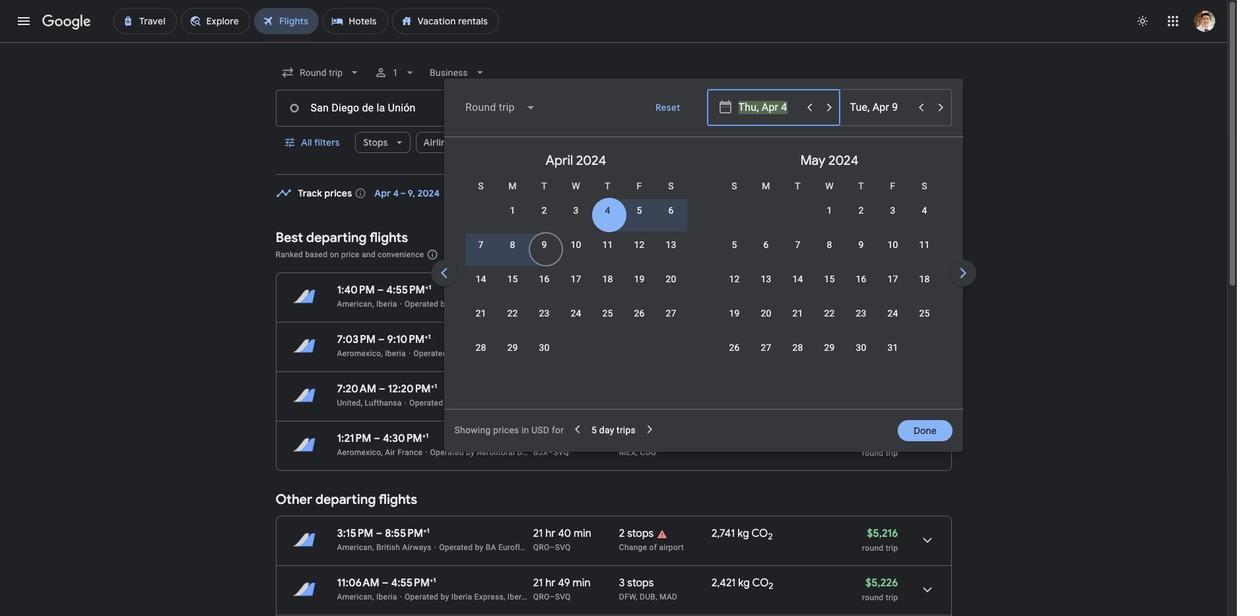 Task type: describe. For each thing, give the bounding box(es) containing it.
thu, apr 25 element
[[602, 307, 613, 320]]

sun, apr 21 element
[[476, 307, 486, 320]]

row up fri, may 10 element
[[814, 193, 941, 236]]

 image for 'arrival time: 12:20 pm on  friday, april 5.' text field
[[405, 399, 407, 408]]

fri, apr 19 element
[[634, 273, 645, 286]]

fri, may 3 element
[[890, 204, 896, 217]]

wed, may 22 element
[[824, 307, 835, 320]]

mon, apr 29 element
[[507, 341, 518, 355]]

leaves guanajuato international airport at 7:03 pm on thursday, april 4 and arrives at seville airport at 9:10 pm on friday, april 5. element
[[337, 333, 431, 347]]

 image for arrival time: 4:55 pm on  friday, april 5. text box
[[400, 300, 402, 309]]

sun, apr 7 element
[[478, 238, 484, 252]]

wed, apr 3 element
[[573, 204, 579, 217]]

Departure time: 11:06 AM. text field
[[337, 577, 380, 590]]

fri, may 10 element
[[888, 238, 898, 252]]

wed, may 1 element
[[827, 204, 832, 217]]

leaves san luis potosí international airport at 7:20 am on thursday, april 4 and arrives at seville airport at 12:20 pm on friday, april 5. element
[[337, 382, 437, 396]]

departure text field for return text box
[[738, 90, 799, 126]]

Arrival time: 8:55 PM on  Friday, April 5. text field
[[385, 527, 430, 541]]

thu, may 2 element
[[859, 204, 864, 217]]

thu, may 23 element
[[856, 307, 867, 320]]

Departure time: 1:40 PM. text field
[[337, 284, 375, 297]]

mon, apr 22 element
[[507, 307, 518, 320]]

mon, may 13 element
[[761, 273, 772, 286]]

Return text field
[[850, 90, 911, 125]]

row up 'wed, apr 10' element
[[497, 193, 687, 236]]

flight details. leaves querétaro international airport at 3:15 pm on thursday, april 4 and arrives at seville airport at 8:55 pm on friday, april 5. image
[[912, 525, 943, 557]]

find the best price region
[[276, 176, 952, 220]]

Arrival time: 4:55 PM on  Friday, April 5. text field
[[391, 576, 436, 590]]

mon, apr 15 element
[[507, 273, 518, 286]]

tue, apr 30 element
[[539, 341, 550, 355]]

total duration 21 hr 49 min. element
[[533, 577, 619, 592]]

fri, apr 26 element
[[634, 307, 645, 320]]

1 2 stops flight. element from the top
[[619, 433, 654, 448]]

tue, apr 23 element
[[539, 307, 550, 320]]

wed, may 8 element
[[827, 238, 832, 252]]

Return text field
[[849, 90, 910, 126]]

1 row group from the left
[[449, 143, 703, 404]]

mon, may 20 element
[[761, 307, 772, 320]]

leaves querétaro international airport at 3:15 pm on thursday, april 4 and arrives at seville airport at 8:55 pm on friday, april 5. element
[[337, 527, 430, 541]]

thu, may 9 element
[[859, 238, 864, 252]]

5216 US dollars text field
[[867, 528, 898, 541]]

sat, apr 6 element
[[669, 204, 674, 217]]

layover (1 of 2) is a 5 hr 14 min layover at george bush intercontinental airport in houston. layover (2 of 2) is a 1 hr 10 min layover at frankfurt airport in frankfurt. element
[[619, 398, 705, 409]]

sat, may 4 element
[[922, 204, 927, 217]]

previous image
[[428, 258, 460, 289]]

sat, apr 13 element
[[666, 238, 677, 252]]

departure text field for return text field
[[739, 90, 799, 125]]

sun, apr 14 element
[[476, 273, 486, 286]]

 image for arrival time: 9:10 pm on  friday, april 5. 'text field'
[[409, 349, 411, 359]]

main menu image
[[16, 13, 32, 29]]

sun, apr 28 element
[[476, 341, 486, 355]]

Arrival time: 4:55 PM on  Friday, April 5. text field
[[386, 283, 431, 297]]

5234 US dollars text field
[[865, 284, 898, 297]]

2 row group from the left
[[703, 143, 956, 404]]

wed, may 15 element
[[824, 273, 835, 286]]

 image for arrival time: 8:55 pm on  friday, april 5. text box
[[434, 543, 437, 553]]

swap origin and destination. image
[[478, 100, 494, 116]]

learn more about tracked prices image
[[355, 188, 367, 199]]

flight details. leaves guanajuato international airport at 1:21 pm on thursday, april 4 and arrives at seville airport at 4:30 pm on friday, april 5. image
[[912, 430, 943, 462]]

mon, may 27 element
[[761, 341, 772, 355]]

tue, may 14 element
[[793, 273, 803, 286]]



Task type: locate. For each thing, give the bounding box(es) containing it.
layover (1 of 3) is a 4 hr 9 min layover at dallas/fort worth international airport in dallas. layover (2 of 3) is a 1 hr 10 min layover at dublin airport in dublin. layover (3 of 3) is a 1 hr 10 min layover at adolfo suárez madrid–barajas airport in madrid. element
[[619, 592, 705, 603]]

learn more about ranking image
[[427, 249, 439, 261]]

grid
[[449, 143, 1210, 417]]

Departure time: 3:15 PM. text field
[[337, 528, 373, 541]]

None search field
[[276, 57, 1210, 452]]

sat, may 25 element
[[919, 307, 930, 320]]

0 vertical spatial  image
[[400, 300, 402, 309]]

fri, may 17 element
[[888, 273, 898, 286]]

fri, may 24 element
[[888, 307, 898, 320]]

0 vertical spatial 2 stops flight. element
[[619, 433, 654, 448]]

 image down 'arrival time: 12:20 pm on  friday, april 5.' text field
[[405, 399, 407, 408]]

total duration 21 hr 40 min. element
[[533, 528, 619, 543]]

row up wed, may 22 element
[[719, 267, 941, 304]]

sun, may 26 element
[[729, 341, 740, 355]]

total duration 18 hr 7 min. element
[[533, 333, 619, 349]]

thu, may 30 element
[[856, 341, 867, 355]]

Arrival time: 4:30 PM on  Friday, April 5. text field
[[383, 432, 429, 446]]

row down tue, may 21 element on the right of page
[[719, 335, 909, 373]]

1 vertical spatial  image
[[434, 543, 437, 553]]

3 stops flight. element up fri, apr 26 element
[[619, 284, 654, 299]]

1 3 stops flight. element from the top
[[619, 284, 654, 299]]

tue, apr 9, departure date. element
[[542, 238, 547, 252]]

2 vertical spatial  image
[[400, 593, 402, 602]]

fri, may 31 element
[[888, 341, 898, 355]]

fri, apr 12 element
[[634, 238, 645, 252]]

mon, apr 8 element
[[510, 238, 515, 252]]

sat, apr 20 element
[[666, 273, 677, 286]]

1 vertical spatial 2 stops flight. element
[[619, 528, 654, 543]]

Departure time: 7:03 PM. text field
[[337, 333, 376, 347]]

5831 US dollars text field
[[867, 433, 898, 446]]

2 3 stops flight. element from the top
[[619, 577, 654, 592]]

loading results progress bar
[[0, 42, 1228, 45]]

3 row group from the left
[[956, 143, 1210, 404]]

3 stops flight. element
[[619, 284, 654, 299], [619, 577, 654, 592]]

sun, may 5 element
[[732, 238, 737, 252]]

sat, apr 27 element
[[666, 307, 677, 320]]

layover (1 of 3) is a 1 hr 40 min layover at dallas/fort worth international airport in dallas. layover (2 of 3) is a 1 hr 10 min layover at dublin airport in dublin. layover (3 of 3) is a 1 hr 10 min layover at adolfo suárez madrid–barajas airport in madrid. element
[[619, 299, 705, 310]]

row
[[497, 193, 687, 236], [814, 193, 941, 236], [465, 232, 687, 270], [719, 232, 941, 270], [465, 267, 687, 304], [719, 267, 941, 304], [465, 301, 687, 339], [719, 301, 941, 339], [465, 335, 560, 373], [719, 335, 909, 373]]

leaves querétaro international airport at 11:06 am on thursday, april 4 and arrives at seville airport at 4:55 pm on friday, april 5. element
[[337, 576, 436, 590]]

flight details. leaves querétaro international airport at 11:06 am on thursday, april 4 and arrives at seville airport at 4:55 pm on friday, april 5. image
[[912, 574, 943, 606]]

row up wed, apr 24 element at the left
[[465, 267, 687, 304]]

 image down arrival time: 4:55 pm on  friday, april 5. text field
[[400, 593, 402, 602]]

3 stops flight. element for total duration 21 hr 49 min. element
[[619, 577, 654, 592]]

Departure time: 7:20 AM. text field
[[337, 383, 376, 396]]

sat, may 11 element
[[919, 238, 930, 252]]

change appearance image
[[1127, 5, 1159, 37]]

Arrival time: 9:10 PM on  Friday, April 5. text field
[[387, 333, 431, 347]]

mon, may 6 element
[[764, 238, 769, 252]]

thu, apr 4, departure date. element
[[605, 204, 610, 217]]

tue, apr 16 element
[[539, 273, 550, 286]]

0 horizontal spatial  image
[[409, 349, 411, 359]]

tue, may 21 element
[[793, 307, 803, 320]]

total duration 19 hr 9 min. element
[[533, 433, 619, 448]]

total duration 19 hr 15 min. element
[[533, 284, 619, 299]]

None text field
[[276, 90, 483, 127]]

row up wed, may 15 element
[[719, 232, 941, 270]]

 image down arrival time: 9:10 pm on  friday, april 5. 'text field'
[[409, 349, 411, 359]]

5226 US dollars text field
[[866, 577, 898, 590]]

Departure time: 1:21 PM. text field
[[337, 433, 371, 446]]

0 vertical spatial 3 stops flight. element
[[619, 284, 654, 299]]

fri, apr 5 element
[[637, 204, 642, 217]]

1 vertical spatial  image
[[405, 399, 407, 408]]

1 vertical spatial 3 stops flight. element
[[619, 577, 654, 592]]

 image for arrival time: 4:55 pm on  friday, april 5. text field
[[400, 593, 402, 602]]

tue, may 28 element
[[793, 341, 803, 355]]

thu, apr 18 element
[[602, 273, 613, 286]]

row up wed, may 29 element
[[719, 301, 941, 339]]

1 horizontal spatial  image
[[434, 543, 437, 553]]

2 2 stops flight. element from the top
[[619, 528, 654, 543]]

wed, apr 24 element
[[571, 307, 581, 320]]

tue, apr 2 element
[[542, 204, 547, 217]]

 image
[[409, 349, 411, 359], [434, 543, 437, 553]]

Departure text field
[[739, 90, 799, 125], [738, 90, 799, 126]]

wed, apr 10 element
[[571, 238, 581, 252]]

row down total duration 19 hr 15 min. element
[[465, 301, 687, 339]]

wed, may 29 element
[[824, 341, 835, 355]]

row down 'mon, apr 22' element
[[465, 335, 560, 373]]

Arrival time: 12:20 PM on  Friday, April 5. text field
[[388, 382, 437, 396]]

leaves guanajuato international airport at 1:40 pm on thursday, april 4 and arrives at seville airport at 4:55 pm on friday, april 5. element
[[337, 283, 431, 297]]

3 stops flight. element down 'layover (1 of 2) is a 2 hr 41 min layover at dallas/fort worth international airport in dallas. layover (2 of 2) is a 4 hr 25 min layover in london. transfer here from heathrow airport to london gatwick airport.' element
[[619, 577, 654, 592]]

layover (1 of 2) is a 2 hr 25 min layover at mexico city international airport in mexico city. layover (2 of 2) is a 2 hr layover at paris charles de gaulle airport in paris. element
[[619, 448, 705, 458]]

2 stops flight. element
[[619, 433, 654, 448], [619, 528, 654, 543]]

 image up arrival time: 4:55 pm on  friday, april 5. text field
[[434, 543, 437, 553]]

sun, may 12 element
[[729, 273, 740, 286]]

0 vertical spatial  image
[[409, 349, 411, 359]]

next image
[[947, 258, 979, 289]]

thu, apr 11 element
[[602, 238, 613, 252]]

row group
[[449, 143, 703, 404], [703, 143, 956, 404], [956, 143, 1210, 404]]

None field
[[276, 61, 366, 85], [424, 61, 492, 85], [455, 92, 546, 123], [276, 61, 366, 85], [424, 61, 492, 85], [455, 92, 546, 123]]

layover (1 of 2) is a 2 hr 41 min layover at dallas/fort worth international airport in dallas. layover (2 of 2) is a 4 hr 25 min layover in london. transfer here from heathrow airport to london gatwick airport. element
[[619, 543, 705, 553]]

tue, may 7 element
[[795, 238, 801, 252]]

sat, may 18 element
[[919, 273, 930, 286]]

sun, may 19 element
[[729, 307, 740, 320]]

5316 US dollars text field
[[867, 333, 898, 347]]

row up wed, apr 17 element at the top
[[465, 232, 687, 270]]

thu, may 16 element
[[856, 273, 867, 286]]

leaves guanajuato international airport at 1:21 pm on thursday, april 4 and arrives at seville airport at 4:30 pm on friday, april 5. element
[[337, 432, 429, 446]]

main content
[[276, 176, 952, 617]]

 image down arrival time: 4:55 pm on  friday, april 5. text box
[[400, 300, 402, 309]]

 image
[[400, 300, 402, 309], [405, 399, 407, 408], [400, 593, 402, 602]]

mon, apr 1 element
[[510, 204, 515, 217]]

3 stops flight. element for total duration 19 hr 15 min. element
[[619, 284, 654, 299]]

wed, apr 17 element
[[571, 273, 581, 286]]



Task type: vqa. For each thing, say whether or not it's contained in the screenshot.
Thu, May 23 element
yes



